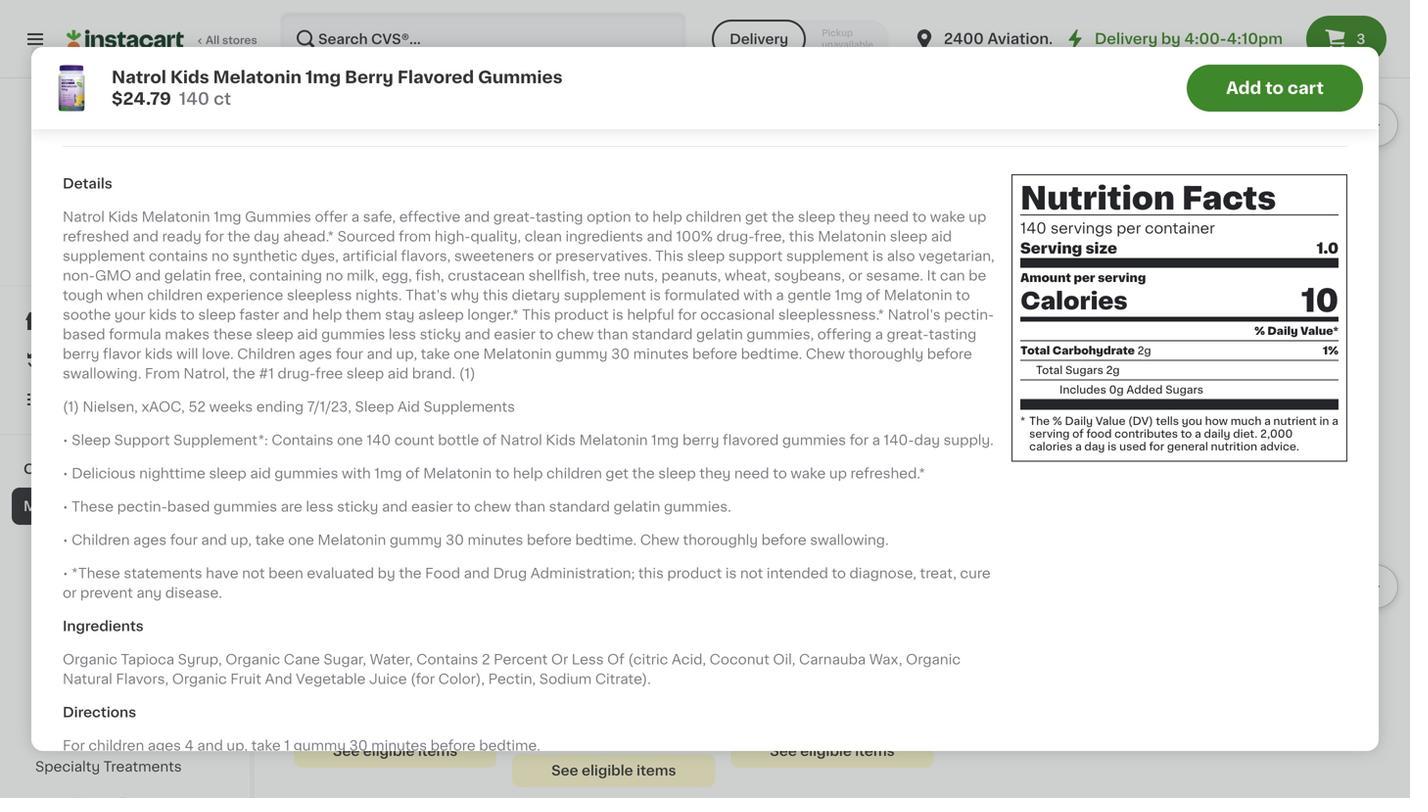 Task type: vqa. For each thing, say whether or not it's contained in the screenshot.


Task type: locate. For each thing, give the bounding box(es) containing it.
add up 140- at right bottom
[[890, 419, 919, 432]]

cvs for cvs health allergy relief tablets
[[294, 201, 323, 214]]

1 vertical spatial gummies
[[245, 210, 311, 224]]

kids inside natrol kids melatonin 1mg berry flavored gummies $24.79 140 ct
[[170, 69, 209, 86]]

serving up calories
[[1030, 429, 1070, 440]]

this down dietary
[[522, 308, 551, 322]]

10
[[1081, 220, 1096, 234], [798, 240, 814, 254], [513, 257, 525, 268], [1302, 286, 1339, 317]]

1 vertical spatial cold
[[35, 537, 68, 551]]

0 vertical spatial by
[[1162, 32, 1181, 46]]

delivery inside 'link'
[[1095, 32, 1158, 46]]

0 vertical spatial get
[[745, 210, 768, 224]]

ending
[[256, 400, 304, 414]]

kids inside natrol kids melatonin 1mg berry flavored gummies
[[995, 641, 1025, 655]]

standard inside natrol kids melatonin 1mg gummies offer a safe, effective and great-tasting option to help children get the sleep they need to wake up refreshed and ready for the day ahead.* sourced from high-quality, clean ingredients and 100% drug-free, this melatonin sleep aid supplement contains no synthetic dyes, artificial flavors, sweeteners or preservatives. this sleep support supplement is also vegetarian, non-gmo and gelatin free, containing no milk, egg, fish, crustacean shellfish, tree nuts, peanuts, wheat, soybeans, or sesame. it can be tough when children experience sleepless nights. that's why this dietary supplement is formulated with a gentle 1mg of melatonin to soothe your kids to sleep faster and help them stay asleep longer.* this product is helpful for occasional sleeplessness.* natrol's pectin- based formula makes these sleep aid gummies less sticky and easier to chew than standard gelatin gummies, offering a great-tasting berry flavor kids will love. children ages four and up, take one melatonin gummy 30 minutes before bedtime. chew thoroughly before swallowing. from natrol, the #1 drug-free sleep aid brand. (1)
[[632, 328, 693, 341]]

1, inside buy 1, get 1 for 50% vicks zzzquil nighttime pain relief sleep aid liquid
[[324, 644, 332, 654]]

2g up total sugars 2g includes 0g added sugars
[[1138, 346, 1152, 356]]

pectin- inside natrol kids melatonin 1mg gummies offer a safe, effective and great-tasting option to help children get the sleep they need to wake up refreshed and ready for the day ahead.* sourced from high-quality, clean ingredients and 100% drug-free, this melatonin sleep aid supplement contains no synthetic dyes, artificial flavors, sweeteners or preservatives. this sleep support supplement is also vegetarian, non-gmo and gelatin free, containing no milk, egg, fish, crustacean shellfish, tree nuts, peanuts, wheat, soybeans, or sesame. it can be tough when children experience sleepless nights. that's why this dietary supplement is formulated with a gentle 1mg of melatonin to soothe your kids to sleep faster and help them stay asleep longer.* this product is helpful for occasional sleeplessness.* natrol's pectin- based formula makes these sleep aid gummies less sticky and easier to chew than standard gelatin gummies, offering a great-tasting berry flavor kids will love. children ages four and up, take one melatonin gummy 30 minutes before bedtime. chew thoroughly before swallowing. from natrol, the #1 drug-free sleep aid brand. (1)
[[945, 308, 995, 322]]

ct for 60 ct
[[968, 277, 979, 288]]

shop
[[55, 314, 92, 328]]

1 horizontal spatial up
[[969, 210, 987, 224]]

berry
[[345, 69, 394, 86], [950, 661, 987, 675], [796, 680, 833, 694], [577, 720, 614, 733]]

get inside buy 1, get 1 for 50% vicks zzzquil nighttime pain relief sleep aid liquid
[[335, 644, 355, 654]]

vegetarian,
[[919, 249, 995, 263]]

high-
[[435, 230, 471, 243]]

organic up fruit
[[226, 653, 280, 667]]

with
[[1046, 220, 1078, 234]]

• left flu
[[63, 533, 68, 547]]

hour for liquid
[[1248, 201, 1282, 214]]

less down "stay"
[[389, 328, 416, 341]]

gummies,
[[747, 328, 814, 341]]

% left value*
[[1255, 326, 1266, 337]]

a down you at the bottom
[[1195, 429, 1202, 440]]

cvs inside cvs health allergy relief tablets
[[294, 201, 323, 214]]

2 horizontal spatial vicks
[[731, 661, 768, 674]]

swallowing. up diagnose,
[[810, 533, 889, 547]]

total
[[1021, 346, 1051, 356], [1037, 365, 1063, 376]]

product
[[554, 308, 609, 322], [668, 567, 722, 581]]

supplement down tree
[[564, 289, 647, 302]]

2g inside total sugars 2g includes 0g added sugars
[[1107, 365, 1120, 376]]

1 1, from the left
[[324, 644, 332, 654]]

get for zzzquil,
[[553, 644, 574, 654]]

2 horizontal spatial nighttime
[[771, 661, 840, 674]]

zzzquil,
[[553, 661, 607, 675]]

by inside delivery by 4:00-4:10pm 'link'
[[1162, 32, 1181, 46]]

and down 'longer.*'
[[465, 328, 491, 341]]

tasting
[[536, 210, 583, 224], [929, 328, 977, 341]]

directions
[[63, 706, 136, 720]]

1mg inside natrol kids melatonin 1mg berry flavored gummies
[[1101, 641, 1129, 655]]

0 vertical spatial serving
[[1098, 272, 1147, 283]]

get inside buy 1, get 1 for 50% vicks nighttime sleep aid, warming berry liquid
[[772, 644, 793, 654]]

view
[[1284, 352, 1318, 366]]

item carousel region
[[294, 0, 1399, 316], [294, 394, 1399, 798]]

1 vicks from the left
[[294, 661, 330, 674]]

cold for cold & allergy essentials
[[24, 462, 57, 476]]

gummies
[[478, 69, 563, 86], [245, 210, 311, 224], [1053, 661, 1120, 675]]

2 item carousel region from the top
[[294, 394, 1399, 798]]

3 add button from the left
[[853, 408, 928, 443]]

relief up high-
[[427, 201, 467, 214]]

2 vertical spatial 30
[[349, 739, 368, 753]]

easier up the • children ages four and up, take one melatonin gummy 30 minutes before bedtime. chew thoroughly before swallowing.
[[411, 500, 453, 514]]

0 horizontal spatial help
[[312, 308, 342, 322]]

0 horizontal spatial chew
[[640, 533, 680, 547]]

swallowing.
[[63, 367, 141, 381], [810, 533, 889, 547]]

2 horizontal spatial gelatin
[[697, 328, 743, 341]]

1,
[[324, 644, 332, 654], [762, 644, 769, 654], [543, 644, 551, 654]]

buy inside buy 1, get 1 for 50% vicks zzzquil nighttime pain relief sleep aid liquid
[[300, 644, 322, 654]]

of down count
[[406, 467, 420, 481]]

take for gummy
[[251, 739, 281, 753]]

0 horizontal spatial not
[[242, 567, 265, 581]]

product group
[[950, 0, 1153, 308], [1169, 0, 1372, 308], [294, 402, 497, 768], [513, 402, 716, 788], [731, 402, 934, 768], [950, 402, 1153, 729], [1169, 402, 1372, 709]]

1 hour from the left
[[586, 201, 619, 214]]

hour down $35.79 element
[[1029, 201, 1063, 214]]

20
[[731, 277, 746, 288]]

allergy inside the 'zyrtec 24 hour allergy relief antihistamine liquid gels'
[[1285, 201, 1333, 214]]

1 horizontal spatial pectin-
[[945, 308, 995, 322]]

0 horizontal spatial swallowing.
[[63, 367, 141, 381]]

1 vertical spatial pain
[[460, 661, 489, 674]]

sugars down total carbohydrate 2g
[[1066, 365, 1104, 376]]

2 horizontal spatial items
[[856, 745, 895, 758]]

0 vertical spatial 2g
[[1138, 346, 1152, 356]]

1 not from the left
[[242, 567, 265, 581]]

1 50% from the left
[[386, 644, 410, 654]]

up, up brand. on the top left of page
[[396, 347, 417, 361]]

1 horizontal spatial than
[[598, 328, 629, 341]]

1, for zzzquil
[[324, 644, 332, 654]]

None search field
[[280, 12, 687, 67]]

1 up "zzzquil"
[[358, 644, 362, 654]]

strength,
[[731, 240, 795, 254]]

flavored inside natrol kids melatonin 1mg berry flavored gummies $24.79 140 ct
[[398, 69, 474, 86]]

0 vertical spatial than
[[598, 328, 629, 341]]

1 vertical spatial great-
[[887, 328, 929, 341]]

add up gummies.
[[671, 419, 700, 432]]

0 vertical spatial per
[[1117, 221, 1142, 236]]

thoroughly inside natrol kids melatonin 1mg gummies offer a safe, effective and great-tasting option to help children get the sleep they need to wake up refreshed and ready for the day ahead.* sourced from high-quality, clean ingredients and 100% drug-free, this melatonin sleep aid supplement contains no synthetic dyes, artificial flavors, sweeteners or preservatives. this sleep support supplement is also vegetarian, non-gmo and gelatin free, containing no milk, egg, fish, crustacean shellfish, tree nuts, peanuts, wheat, soybeans, or sesame. it can be tough when children experience sleepless nights. that's why this dietary supplement is formulated with a gentle 1mg of melatonin to soothe your kids to sleep faster and help them stay asleep longer.* this product is helpful for occasional sleeplessness.* natrol's pectin- based formula makes these sleep aid gummies less sticky and easier to chew than standard gelatin gummies, offering a great-tasting berry flavor kids will love. children ages four and up, take one melatonin gummy 30 minutes before bedtime. chew thoroughly before swallowing. from natrol, the #1 drug-free sleep aid brand. (1)
[[849, 347, 924, 361]]

kids up from at the top
[[145, 347, 173, 361]]

2 vertical spatial one
[[288, 533, 314, 547]]

0 horizontal spatial product
[[554, 308, 609, 322]]

5 • from the top
[[63, 567, 68, 581]]

1 vertical spatial bedtime.
[[576, 533, 637, 547]]

bedtime. down gummies,
[[741, 347, 803, 361]]

nighttime for liquid
[[388, 661, 456, 674]]

total for total sugars 2g includes 0g added sugars
[[1037, 365, 1063, 376]]

relief,
[[889, 201, 931, 214]]

0 vertical spatial gummy
[[556, 347, 608, 361]]

is down the food
[[1108, 442, 1117, 452]]

0 horizontal spatial day
[[254, 230, 280, 243]]

juice
[[369, 673, 407, 686]]

cold & allergy essentials
[[24, 462, 201, 476]]

24 inside cvs pharmacy allergy relief, 24 hour, original prescription strength, 10 mg, tablets
[[731, 220, 749, 234]]

liquid down carnauba
[[837, 680, 879, 694]]

gelatin
[[164, 269, 211, 283], [697, 328, 743, 341], [614, 500, 661, 514]]

1 vertical spatial chew
[[474, 500, 511, 514]]

by right evaluated
[[378, 567, 396, 581]]

drug-
[[717, 230, 755, 243], [278, 367, 315, 381]]

sticky down asleep
[[420, 328, 461, 341]]

2 horizontal spatial 140
[[1021, 221, 1047, 236]]

vicks for vicks zzzquil nighttime pain relief sleep aid liquid
[[294, 661, 330, 674]]

tasting up the clean
[[536, 210, 583, 224]]

2 • from the top
[[63, 467, 68, 481]]

1 inside buy 1, get 1 for 50% vicks zzzquil nighttime pain relief sleep aid liquid
[[358, 644, 362, 654]]

when
[[107, 289, 144, 302]]

1, left or
[[543, 644, 551, 654]]

1 for zzzquil,
[[576, 644, 581, 654]]

buy for buy 1, get 1 for 50% vicks zzzquil nighttime pain relief sleep aid liquid
[[300, 644, 322, 654]]

1 vertical spatial minutes
[[468, 533, 524, 547]]

0 vertical spatial daily
[[1268, 326, 1299, 337]]

chew
[[557, 328, 594, 341], [474, 500, 511, 514]]

0 horizontal spatial items
[[418, 745, 458, 758]]

delivery for delivery
[[730, 32, 789, 46]]

add button for vicks zzzquil, nighttime sleep aid liquid, 50 mg diphenhydramine hcl, warming berry
[[634, 408, 710, 443]]

0 horizontal spatial by
[[378, 567, 396, 581]]

size
[[1086, 241, 1118, 256]]

gummy down dietary
[[556, 347, 608, 361]]

50% up juice
[[386, 644, 410, 654]]

claritin 24 hour non-drowsy allergy tablets
[[513, 201, 710, 234]]

easier down 'longer.*'
[[494, 328, 536, 341]]

add button left flavored
[[634, 408, 710, 443]]

3 get from the left
[[553, 644, 574, 654]]

medicine
[[24, 500, 89, 513], [107, 723, 171, 737]]

not
[[242, 567, 265, 581], [741, 567, 763, 581]]

need down flavored
[[735, 467, 770, 481]]

warming inside buy 1, get 1 for 50% vicks zzzquil, nighttime sleep aid liquid, 50 mg diphenhydramine hcl, warming berry 12 fl oz
[[513, 720, 573, 733]]

sleep down faster
[[256, 328, 294, 341]]

statements
[[124, 567, 202, 581]]

2 horizontal spatial gummy
[[556, 347, 608, 361]]

allergy up the these
[[75, 462, 125, 476]]

zyrtec up cetirizine at top
[[950, 201, 1005, 214]]

1 down "and"
[[284, 739, 290, 753]]

vicks left oil,
[[731, 661, 768, 674]]

this up peanuts,
[[656, 249, 684, 263]]

chew inside natrol kids melatonin 1mg gummies offer a safe, effective and great-tasting option to help children get the sleep they need to wake up refreshed and ready for the day ahead.* sourced from high-quality, clean ingredients and 100% drug-free, this melatonin sleep aid supplement contains no synthetic dyes, artificial flavors, sweeteners or preservatives. this sleep support supplement is also vegetarian, non-gmo and gelatin free, containing no milk, egg, fish, crustacean shellfish, tree nuts, peanuts, wheat, soybeans, or sesame. it can be tough when children experience sleepless nights. that's why this dietary supplement is formulated with a gentle 1mg of melatonin to soothe your kids to sleep faster and help them stay asleep longer.* this product is helpful for occasional sleeplessness.* natrol's pectin- based formula makes these sleep aid gummies less sticky and easier to chew than standard gelatin gummies, offering a great-tasting berry flavor kids will love. children ages four and up, take one melatonin gummy 30 minutes before bedtime. chew thoroughly before swallowing. from natrol, the #1 drug-free sleep aid brand. (1)
[[557, 328, 594, 341]]

2g for sugars
[[1107, 365, 1120, 376]]

1 horizontal spatial need
[[874, 210, 909, 224]]

or down the clean
[[538, 249, 552, 263]]

100% satisfaction guarantee button
[[30, 231, 219, 251]]

aid up vegetarian,
[[931, 230, 952, 243]]

ct down all stores
[[214, 91, 231, 107]]

berry inside natrol kids melatonin 1mg berry flavored gummies $24.79 140 ct
[[345, 69, 394, 86]]

natrol inside natrol kids melatonin 1mg gummies offer a safe, effective and great-tasting option to help children get the sleep they need to wake up refreshed and ready for the day ahead.* sourced from high-quality, clean ingredients and 100% drug-free, this melatonin sleep aid supplement contains no synthetic dyes, artificial flavors, sweeteners or preservatives. this sleep support supplement is also vegetarian, non-gmo and gelatin free, containing no milk, egg, fish, crustacean shellfish, tree nuts, peanuts, wheat, soybeans, or sesame. it can be tough when children experience sleepless nights. that's why this dietary supplement is formulated with a gentle 1mg of melatonin to soothe your kids to sleep faster and help them stay asleep longer.* this product is helpful for occasional sleeplessness.* natrol's pectin- based formula makes these sleep aid gummies less sticky and easier to chew than standard gelatin gummies, offering a great-tasting berry flavor kids will love. children ages four and up, take one melatonin gummy 30 minutes before bedtime. chew thoroughly before swallowing. from natrol, the #1 drug-free sleep aid brand. (1)
[[63, 210, 105, 224]]

see eligible items for liquid
[[770, 745, 895, 758]]

2 add button from the left
[[634, 408, 710, 443]]

2 horizontal spatial this
[[789, 230, 815, 243]]

vicks inside buy 1, get 1 for 50% vicks nighttime sleep aid, warming berry liquid
[[731, 661, 768, 674]]

get inside buy 1, get 1 for 50% vicks zzzquil, nighttime sleep aid liquid, 50 mg diphenhydramine hcl, warming berry 12 fl oz
[[553, 644, 574, 654]]

take down "and"
[[251, 739, 281, 753]]

count
[[395, 434, 435, 447]]

pain up stomach
[[35, 574, 65, 588]]

total inside total sugars 2g includes 0g added sugars
[[1037, 365, 1063, 376]]

1 vertical spatial medicine
[[107, 723, 171, 737]]

2 vicks from the left
[[731, 661, 768, 674]]

they inside natrol kids melatonin 1mg gummies offer a safe, effective and great-tasting option to help children get the sleep they need to wake up refreshed and ready for the day ahead.* sourced from high-quality, clean ingredients and 100% drug-free, this melatonin sleep aid supplement contains no synthetic dyes, artificial flavors, sweeteners or preservatives. this sleep support supplement is also vegetarian, non-gmo and gelatin free, containing no milk, egg, fish, crustacean shellfish, tree nuts, peanuts, wheat, soybeans, or sesame. it can be tough when children experience sleepless nights. that's why this dietary supplement is formulated with a gentle 1mg of melatonin to soothe your kids to sleep faster and help them stay asleep longer.* this product is helpful for occasional sleeplessness.* natrol's pectin- based formula makes these sleep aid gummies less sticky and easier to chew than standard gelatin gummies, offering a great-tasting berry flavor kids will love. children ages four and up, take one melatonin gummy 30 minutes before bedtime. chew thoroughly before swallowing. from natrol, the #1 drug-free sleep aid brand. (1)
[[839, 210, 871, 224]]

see eligible items button down buy 1, get 1 for 50% vicks nighttime sleep aid, warming berry liquid
[[731, 735, 934, 768]]

before down occasional at top
[[693, 347, 738, 361]]

up, for gummy
[[227, 739, 248, 753]]

get right coconut
[[772, 644, 793, 654]]

of left the food
[[1073, 429, 1084, 440]]

1 add button from the left
[[415, 408, 491, 443]]

add down '4:10pm'
[[1227, 80, 1262, 97]]

3 1, from the left
[[543, 644, 551, 654]]

per for amount
[[1074, 272, 1096, 283]]

1 get from the left
[[335, 644, 355, 654]]

& left flu
[[71, 537, 82, 551]]

not left intended
[[741, 567, 763, 581]]

2 cvs from the left
[[731, 201, 761, 214]]

used
[[1120, 442, 1147, 452]]

sweeteners
[[454, 249, 535, 263]]

3 • from the top
[[63, 500, 68, 514]]

1 horizontal spatial get
[[553, 644, 574, 654]]

delivery for delivery by 4:00-4:10pm
[[1095, 32, 1158, 46]]

1 vertical spatial this
[[483, 289, 509, 302]]

0 vertical spatial item carousel region
[[294, 0, 1399, 316]]

1 vertical spatial ages
[[133, 533, 167, 547]]

serving inside * the % daily value (dv) tells you how much a nutrient in a serving of food contributes to a daily diet. 2,000 calories a day is used for general nutrition advice.
[[1030, 429, 1070, 440]]

1, inside buy 1, get 1 for 50% vicks nighttime sleep aid, warming berry liquid
[[762, 644, 769, 654]]

eligible for aid
[[363, 745, 415, 758]]

& down prevent
[[101, 611, 112, 625]]

• for • delicious nighttime sleep aid gummies with 1mg of melatonin to help children get the sleep they need to wake up refreshed.*
[[63, 467, 68, 481]]

take for melatonin
[[255, 533, 285, 547]]

containing
[[249, 269, 322, 283]]

1 horizontal spatial vicks
[[513, 661, 549, 675]]

ct inside product "group"
[[968, 277, 979, 288]]

up, right 4
[[227, 739, 248, 753]]

is
[[873, 249, 884, 263], [650, 289, 661, 302], [613, 308, 624, 322], [1108, 442, 1117, 452], [726, 567, 737, 581]]

to inside button
[[1266, 80, 1284, 97]]

2g for carbohydrate
[[1138, 346, 1152, 356]]

with inside natrol kids melatonin 1mg gummies offer a safe, effective and great-tasting option to help children get the sleep they need to wake up refreshed and ready for the day ahead.* sourced from high-quality, clean ingredients and 100% drug-free, this melatonin sleep aid supplement contains no synthetic dyes, artificial flavors, sweeteners or preservatives. this sleep support supplement is also vegetarian, non-gmo and gelatin free, containing no milk, egg, fish, crustacean shellfish, tree nuts, peanuts, wheat, soybeans, or sesame. it can be tough when children experience sleepless nights. that's why this dietary supplement is formulated with a gentle 1mg of melatonin to soothe your kids to sleep faster and help them stay asleep longer.* this product is helpful for occasional sleeplessness.* natrol's pectin- based formula makes these sleep aid gummies less sticky and easier to chew than standard gelatin gummies, offering a great-tasting berry flavor kids will love. children ages four and up, take one melatonin gummy 30 minutes before bedtime. chew thoroughly before swallowing. from natrol, the #1 drug-free sleep aid brand. (1)
[[744, 289, 773, 302]]

% daily value*
[[1255, 326, 1339, 337]]

0 vertical spatial with
[[72, 257, 96, 268]]

for inside buy 1, get 1 for 50% vicks zzzquil, nighttime sleep aid liquid, 50 mg diphenhydramine hcl, warming berry 12 fl oz
[[584, 644, 602, 654]]

24 inside claritin 24 hour non-drowsy allergy tablets
[[565, 201, 582, 214]]

0 horizontal spatial nighttime
[[388, 661, 456, 674]]

help
[[653, 210, 683, 224], [312, 308, 342, 322], [513, 467, 543, 481]]

0 horizontal spatial get
[[606, 467, 629, 481]]

to
[[1266, 80, 1284, 97], [635, 210, 649, 224], [913, 210, 927, 224], [956, 289, 971, 302], [181, 308, 195, 322], [539, 328, 554, 341], [1181, 429, 1193, 440], [495, 467, 510, 481], [773, 467, 787, 481], [457, 500, 471, 514], [832, 567, 846, 581]]

items down (for at the left of the page
[[418, 745, 458, 758]]

prevent
[[80, 586, 133, 600]]

nighttime inside buy 1, get 1 for 50% vicks zzzquil nighttime pain relief sleep aid liquid
[[388, 661, 456, 674]]

flavored for natrol kids melatonin 1mg berry flavored gummies
[[991, 661, 1050, 675]]

berry inside natrol kids melatonin 1mg gummies offer a safe, effective and great-tasting option to help children get the sleep they need to wake up refreshed and ready for the day ahead.* sourced from high-quality, clean ingredients and 100% drug-free, this melatonin sleep aid supplement contains no synthetic dyes, artificial flavors, sweeteners or preservatives. this sleep support supplement is also vegetarian, non-gmo and gelatin free, containing no milk, egg, fish, crustacean shellfish, tree nuts, peanuts, wheat, soybeans, or sesame. it can be tough when children experience sleepless nights. that's why this dietary supplement is formulated with a gentle 1mg of melatonin to soothe your kids to sleep faster and help them stay asleep longer.* this product is helpful for occasional sleeplessness.* natrol's pectin- based formula makes these sleep aid gummies less sticky and easier to chew than standard gelatin gummies, offering a great-tasting berry flavor kids will love. children ages four and up, take one melatonin gummy 30 minutes before bedtime. chew thoroughly before swallowing. from natrol, the #1 drug-free sleep aid brand. (1)
[[63, 347, 99, 361]]

bedtime.
[[741, 347, 803, 361], [576, 533, 637, 547], [479, 739, 541, 753]]

essentials
[[129, 462, 201, 476]]

1 horizontal spatial (1)
[[459, 367, 476, 381]]

hour inside zyrtec 24 hour allergy relief tablets with 10 mg cetirizine hcl
[[1029, 201, 1063, 214]]

allergy inside claritin 24 hour non-drowsy allergy tablets
[[513, 220, 561, 234]]

2 hour from the left
[[1029, 201, 1063, 214]]

cold left delicious
[[24, 462, 57, 476]]

3 50% from the left
[[604, 644, 629, 654]]

1 horizontal spatial this
[[656, 249, 684, 263]]

or up stomach
[[63, 586, 77, 600]]

1 vertical spatial product
[[668, 567, 722, 581]]

product group containing zyrtec 24 hour allergy relief tablets with 10 mg cetirizine hcl
[[950, 0, 1153, 308]]

50% inside buy 1, get 1 for 50% vicks zzzquil, nighttime sleep aid liquid, 50 mg diphenhydramine hcl, warming berry 12 fl oz
[[604, 644, 629, 654]]

0 vertical spatial or
[[538, 249, 552, 263]]

140 right $24.79
[[179, 91, 210, 107]]

0 horizontal spatial no
[[212, 249, 229, 263]]

0 horizontal spatial medicine
[[24, 500, 89, 513]]

cold for cold & flu
[[35, 537, 68, 551]]

get for zzzquil
[[335, 644, 355, 654]]

kids for natrol kids melatonin 1mg gummies offer a safe, effective and great-tasting option to help children get the sleep they need to wake up refreshed and ready for the day ahead.* sourced from high-quality, clean ingredients and 100% drug-free, this melatonin sleep aid supplement contains no synthetic dyes, artificial flavors, sweeteners or preservatives. this sleep support supplement is also vegetarian, non-gmo and gelatin free, containing no milk, egg, fish, crustacean shellfish, tree nuts, peanuts, wheat, soybeans, or sesame. it can be tough when children experience sleepless nights. that's why this dietary supplement is formulated with a gentle 1mg of melatonin to soothe your kids to sleep faster and help them stay asleep longer.* this product is helpful for occasional sleeplessness.* natrol's pectin- based formula makes these sleep aid gummies less sticky and easier to chew than standard gelatin gummies, offering a great-tasting berry flavor kids will love. children ages four and up, take one melatonin gummy 30 minutes before bedtime. chew thoroughly before swallowing. from natrol, the #1 drug-free sleep aid brand. (1)
[[108, 210, 138, 224]]

gummy down vegetable
[[294, 739, 346, 753]]

24 down $35.79 element
[[1009, 201, 1026, 214]]

ahead.*
[[283, 230, 334, 243]]

ages for 4
[[148, 739, 181, 753]]

warming down coconut
[[731, 680, 792, 694]]

shop link
[[12, 302, 238, 341]]

four
[[336, 347, 363, 361], [170, 533, 198, 547]]

of
[[608, 653, 625, 667]]

0 vertical spatial pectin-
[[945, 308, 995, 322]]

2 vertical spatial or
[[63, 586, 77, 600]]

0 horizontal spatial daily
[[1065, 416, 1094, 427]]

buy left oil,
[[737, 644, 759, 654]]

it
[[86, 354, 96, 367]]

relief inside the 'zyrtec 24 hour allergy relief antihistamine liquid gels'
[[1169, 220, 1208, 234]]

nutrition facts
[[1021, 183, 1277, 214]]

0 vertical spatial product
[[554, 308, 609, 322]]

prescription
[[849, 220, 932, 234]]

1 horizontal spatial hour
[[1029, 201, 1063, 214]]

see for berry
[[770, 745, 797, 758]]

hour inside the 'zyrtec 24 hour allergy relief antihistamine liquid gels'
[[1248, 201, 1282, 214]]

been
[[269, 567, 304, 581]]

0 vertical spatial children
[[237, 347, 295, 361]]

1 vertical spatial less
[[306, 500, 334, 514]]

vicks inside buy 1, get 1 for 50% vicks zzzquil nighttime pain relief sleep aid liquid
[[294, 661, 330, 674]]

2 horizontal spatial 1,
[[762, 644, 769, 654]]

prices
[[145, 218, 180, 229]]

daily
[[1205, 429, 1231, 440]]

nighttime for mg
[[610, 661, 679, 675]]

1 horizontal spatial chew
[[557, 328, 594, 341]]

buy inside buy 1, get 1 for 50% vicks zzzquil, nighttime sleep aid liquid, 50 mg diphenhydramine hcl, warming berry 12 fl oz
[[518, 644, 540, 654]]

$ 31 49
[[1173, 175, 1220, 195]]

2 horizontal spatial one
[[454, 347, 480, 361]]

buy 1, get 1 for 50% vicks zzzquil nighttime pain relief sleep aid liquid
[[294, 644, 489, 694]]

2 vertical spatial bedtime.
[[479, 739, 541, 753]]

buy 1, get 1 for 50% vicks nighttime sleep aid, warming berry liquid
[[731, 644, 912, 694]]

flavored inside natrol kids melatonin 1mg berry flavored gummies
[[991, 661, 1050, 675]]

ct for 10 ct
[[527, 257, 539, 268]]

1 vertical spatial take
[[255, 533, 285, 547]]

specialty treatments
[[35, 760, 182, 774]]

3 vicks from the left
[[513, 661, 549, 675]]

0 horizontal spatial this
[[522, 308, 551, 322]]

get inside natrol kids melatonin 1mg gummies offer a safe, effective and great-tasting option to help children get the sleep they need to wake up refreshed and ready for the day ahead.* sourced from high-quality, clean ingredients and 100% drug-free, this melatonin sleep aid supplement contains no synthetic dyes, artificial flavors, sweeteners or preservatives. this sleep support supplement is also vegetarian, non-gmo and gelatin free, containing no milk, egg, fish, crustacean shellfish, tree nuts, peanuts, wheat, soybeans, or sesame. it can be tough when children experience sleepless nights. that's why this dietary supplement is formulated with a gentle 1mg of melatonin to soothe your kids to sleep faster and help them stay asleep longer.* this product is helpful for occasional sleeplessness.* natrol's pectin- based formula makes these sleep aid gummies less sticky and easier to chew than standard gelatin gummies, offering a great-tasting berry flavor kids will love. children ages four and up, take one melatonin gummy 30 minutes before bedtime. chew thoroughly before swallowing. from natrol, the #1 drug-free sleep aid brand. (1)
[[745, 210, 768, 224]]

no right contains
[[212, 249, 229, 263]]

day left supply.
[[915, 434, 941, 447]]

chew down • delicious nighttime sleep aid gummies with 1mg of melatonin to help children get the sleep they need to wake up refreshed.*
[[474, 500, 511, 514]]

to right intended
[[832, 567, 846, 581]]

1 • from the top
[[63, 434, 68, 447]]

ages for four
[[133, 533, 167, 547]]

1 vertical spatial 140
[[1021, 221, 1047, 236]]

1%
[[1324, 346, 1339, 356]]

product inside natrol kids melatonin 1mg gummies offer a safe, effective and great-tasting option to help children get the sleep they need to wake up refreshed and ready for the day ahead.* sourced from high-quality, clean ingredients and 100% drug-free, this melatonin sleep aid supplement contains no synthetic dyes, artificial flavors, sweeteners or preservatives. this sleep support supplement is also vegetarian, non-gmo and gelatin free, containing no milk, egg, fish, crustacean shellfish, tree nuts, peanuts, wheat, soybeans, or sesame. it can be tough when children experience sleepless nights. that's why this dietary supplement is formulated with a gentle 1mg of melatonin to soothe your kids to sleep faster and help them stay asleep longer.* this product is helpful for occasional sleeplessness.* natrol's pectin- based formula makes these sleep aid gummies less sticky and easier to chew than standard gelatin gummies, offering a great-tasting berry flavor kids will love. children ages four and up, take one melatonin gummy 30 minutes before bedtime. chew thoroughly before swallowing. from natrol, the #1 drug-free sleep aid brand. (1)
[[554, 308, 609, 322]]

is left also at the top
[[873, 249, 884, 263]]

less
[[572, 653, 604, 667]]

0 horizontal spatial 100%
[[50, 238, 80, 248]]

sponsored badge image
[[950, 292, 1009, 303]]

everyday store prices
[[59, 218, 180, 229]]

standard up administration;
[[549, 500, 610, 514]]

0 horizontal spatial 1,
[[324, 644, 332, 654]]

vicks left or
[[513, 661, 549, 675]]

free,
[[755, 230, 786, 243], [215, 269, 246, 283]]

kids for natrol kids melatonin 1mg berry flavored gummies $24.79 140 ct
[[170, 69, 209, 86]]

daily
[[1268, 326, 1299, 337], [1065, 416, 1094, 427]]

see down "diphenhydramine"
[[552, 764, 579, 778]]

10 ct
[[513, 257, 539, 268]]

4 • from the top
[[63, 533, 68, 547]]

1 horizontal spatial get
[[745, 210, 768, 224]]

1 item carousel region from the top
[[294, 0, 1399, 316]]

for children ages 4 and up, take 1 gummy 30 minutes before bedtime.
[[63, 739, 541, 753]]

original
[[792, 220, 845, 234]]

2 horizontal spatial get
[[772, 644, 793, 654]]

3 nighttime from the left
[[610, 661, 679, 675]]

sugars up you at the bottom
[[1166, 385, 1204, 396]]

see eligible items button for aid
[[294, 735, 497, 768]]

24 right claritin
[[565, 201, 582, 214]]

0 vertical spatial minutes
[[633, 347, 689, 361]]

cold inside cold & allergy essentials link
[[24, 462, 57, 476]]

total carbohydrate 2g
[[1021, 346, 1152, 356]]

140 inside natrol kids melatonin 1mg berry flavored gummies $24.79 140 ct
[[179, 91, 210, 107]]

mg
[[1100, 220, 1122, 234]]

1 horizontal spatial no
[[326, 269, 343, 283]]

swallowing. down flavor at the left top
[[63, 367, 141, 381]]

0 vertical spatial sticky
[[420, 328, 461, 341]]

than
[[598, 328, 629, 341], [515, 500, 546, 514]]

ages
[[299, 347, 332, 361], [133, 533, 167, 547], [148, 739, 181, 753]]

1mg inside natrol kids melatonin 1mg berry flavored gummies $24.79 140 ct
[[306, 69, 341, 86]]

0 horizontal spatial cvs
[[294, 201, 323, 214]]

1 zyrtec from the left
[[950, 201, 1005, 214]]

0 vertical spatial chew
[[557, 328, 594, 341]]

hour inside claritin 24 hour non-drowsy allergy tablets
[[586, 201, 619, 214]]

zzzquil
[[334, 661, 384, 674]]

2 50% from the left
[[823, 644, 848, 654]]

natrol for natrol kids melatonin 1mg gummies offer a safe, effective and great-tasting option to help children get the sleep they need to wake up refreshed and ready for the day ahead.* sourced from high-quality, clean ingredients and 100% drug-free, this melatonin sleep aid supplement contains no synthetic dyes, artificial flavors, sweeteners or preservatives. this sleep support supplement is also vegetarian, non-gmo and gelatin free, containing no milk, egg, fish, crustacean shellfish, tree nuts, peanuts, wheat, soybeans, or sesame. it can be tough when children experience sleepless nights. that's why this dietary supplement is formulated with a gentle 1mg of melatonin to soothe your kids to sleep faster and help them stay asleep longer.* this product is helpful for occasional sleeplessness.* natrol's pectin- based formula makes these sleep aid gummies less sticky and easier to chew than standard gelatin gummies, offering a great-tasting berry flavor kids will love. children ages four and up, take one melatonin gummy 30 minutes before bedtime. chew thoroughly before swallowing. from natrol, the #1 drug-free sleep aid brand. (1)
[[63, 210, 105, 224]]

0 horizontal spatial this
[[483, 289, 509, 302]]

100% down drowsy
[[676, 230, 713, 243]]

specialty treatments link
[[12, 749, 238, 786]]

standard down the helpful at the left of the page
[[632, 328, 693, 341]]

for inside buy 1, get 1 for 50% vicks nighttime sleep aid, warming berry liquid
[[802, 644, 821, 654]]

food
[[425, 567, 461, 581]]

buy inside buy 1, get 1 for 50% vicks nighttime sleep aid, warming berry liquid
[[737, 644, 759, 654]]

ingredients
[[566, 230, 644, 243]]

a left "gentle"
[[776, 289, 784, 302]]

gummies inside natrol kids melatonin 1mg gummies offer a safe, effective and great-tasting option to help children get the sleep they need to wake up refreshed and ready for the day ahead.* sourced from high-quality, clean ingredients and 100% drug-free, this melatonin sleep aid supplement contains no synthetic dyes, artificial flavors, sweeteners or preservatives. this sleep support supplement is also vegetarian, non-gmo and gelatin free, containing no milk, egg, fish, crustacean shellfish, tree nuts, peanuts, wheat, soybeans, or sesame. it can be tough when children experience sleepless nights. that's why this dietary supplement is formulated with a gentle 1mg of melatonin to soothe your kids to sleep faster and help them stay asleep longer.* this product is helpful for occasional sleeplessness.* natrol's pectin- based formula makes these sleep aid gummies less sticky and easier to chew than standard gelatin gummies, offering a great-tasting berry flavor kids will love. children ages four and up, take one melatonin gummy 30 minutes before bedtime. chew thoroughly before swallowing. from natrol, the #1 drug-free sleep aid brand. (1)
[[321, 328, 385, 341]]

1 vertical spatial &
[[71, 537, 82, 551]]

item carousel region containing 31
[[294, 0, 1399, 316]]

for for zzzquil
[[365, 644, 383, 654]]

$35.79 element
[[950, 172, 1153, 198]]

delicious
[[72, 467, 136, 481]]

vicks right "and"
[[294, 661, 330, 674]]

per for servings
[[1117, 221, 1142, 236]]

1 horizontal spatial or
[[538, 249, 552, 263]]

brand.
[[412, 367, 456, 381]]

this
[[656, 249, 684, 263], [522, 308, 551, 322]]

free, up support
[[755, 230, 786, 243]]

for up "zzzquil"
[[365, 644, 383, 654]]

cold inside cold & flu link
[[35, 537, 68, 551]]

10 up (99)
[[798, 240, 814, 254]]

delivery inside button
[[730, 32, 789, 46]]

1 horizontal spatial 1,
[[543, 644, 551, 654]]

cvs pharmacy allergy relief, 24 hour, original prescription strength, 10 mg, tablets
[[731, 201, 932, 254]]

1 horizontal spatial easier
[[494, 328, 536, 341]]

1 vertical spatial need
[[735, 467, 770, 481]]

1 cvs from the left
[[294, 201, 323, 214]]

all stores
[[206, 35, 257, 46]]

soothe
[[63, 308, 111, 322]]

0 horizontal spatial need
[[735, 467, 770, 481]]

servings per container
[[1051, 221, 1216, 236]]

2 1, from the left
[[762, 644, 769, 654]]

up
[[969, 210, 987, 224], [830, 467, 847, 481]]

for up zzzquil,
[[584, 644, 602, 654]]

based down "nighttime"
[[167, 500, 210, 514]]

140-
[[884, 434, 915, 447]]

syrup,
[[178, 653, 222, 667]]

1 nighttime from the left
[[388, 661, 456, 674]]

eligible for liquid
[[801, 745, 852, 758]]

oz
[[537, 737, 550, 748]]

0 horizontal spatial 140
[[179, 91, 210, 107]]

2 horizontal spatial help
[[653, 210, 683, 224]]

• down cold & flu
[[63, 567, 68, 581]]

2 zyrtec from the left
[[1169, 201, 1224, 214]]

1 horizontal spatial zyrtec
[[1169, 201, 1224, 214]]

0 horizontal spatial vicks
[[294, 661, 330, 674]]

value
[[1096, 416, 1126, 427]]

liquid inside the 'zyrtec 24 hour allergy relief antihistamine liquid gels'
[[1310, 220, 1352, 234]]

1 horizontal spatial %
[[1255, 326, 1266, 337]]

1 inside buy 1, get 1 for 50% vicks zzzquil, nighttime sleep aid liquid, 50 mg diphenhydramine hcl, warming berry 12 fl oz
[[576, 644, 581, 654]]

great- up quality,
[[494, 210, 536, 224]]

1 horizontal spatial nighttime
[[610, 661, 679, 675]]

2 nighttime from the left
[[771, 661, 840, 674]]

2 get from the left
[[772, 644, 793, 654]]

0 vertical spatial 140
[[179, 91, 210, 107]]

1 vertical spatial kids
[[145, 347, 173, 361]]

for for nighttime
[[802, 644, 821, 654]]

chew down gummies.
[[640, 533, 680, 547]]

items
[[418, 745, 458, 758], [856, 745, 895, 758], [637, 764, 676, 778]]

(1) left nielsen,
[[63, 400, 79, 414]]

1 inside buy 1, get 1 for 50% vicks nighttime sleep aid, warming berry liquid
[[795, 644, 800, 654]]

• left delicious
[[63, 467, 68, 481]]

3 hour from the left
[[1248, 201, 1282, 214]]

2400 aviation dr
[[944, 32, 1071, 46]]

2 horizontal spatial see eligible items
[[770, 745, 895, 758]]

0 horizontal spatial flavored
[[398, 69, 474, 86]]

they up mg,
[[839, 210, 871, 224]]

1 horizontal spatial gummy
[[390, 533, 442, 547]]

berry inside natrol kids melatonin 1mg berry flavored gummies
[[950, 661, 987, 675]]

buy for buy 1, get 1 for 50% vicks zzzquil, nighttime sleep aid liquid, 50 mg diphenhydramine hcl, warming berry 12 fl oz
[[518, 644, 540, 654]]

0 vertical spatial up
[[969, 210, 987, 224]]

is left the helpful at the left of the page
[[613, 308, 624, 322]]

wellness built to power your day image
[[64, 0, 467, 82]]

water,
[[370, 653, 413, 667]]

buy for buy 1, get 1 for 50% vicks nighttime sleep aid, warming berry liquid
[[737, 644, 759, 654]]

1, for zzzquil,
[[543, 644, 551, 654]]

items for liquid
[[856, 745, 895, 758]]

• for • *these statements have not been evaluated by the food and drug administration; this product is not intended to diagnose, treat, cure or prevent any disease.
[[63, 567, 68, 581]]

natrol inside natrol kids melatonin 1mg berry flavored gummies
[[950, 641, 992, 655]]

bedtime. inside natrol kids melatonin 1mg gummies offer a safe, effective and great-tasting option to help children get the sleep they need to wake up refreshed and ready for the day ahead.* sourced from high-quality, clean ingredients and 100% drug-free, this melatonin sleep aid supplement contains no synthetic dyes, artificial flavors, sweeteners or preservatives. this sleep support supplement is also vegetarian, non-gmo and gelatin free, containing no milk, egg, fish, crustacean shellfish, tree nuts, peanuts, wheat, soybeans, or sesame. it can be tough when children experience sleepless nights. that's why this dietary supplement is formulated with a gentle 1mg of melatonin to soothe your kids to sleep faster and help them stay asleep longer.* this product is helpful for occasional sleeplessness.* natrol's pectin- based formula makes these sleep aid gummies less sticky and easier to chew than standard gelatin gummies, offering a great-tasting berry flavor kids will love. children ages four and up, take one melatonin gummy 30 minutes before bedtime. chew thoroughly before swallowing. from natrol, the #1 drug-free sleep aid brand. (1)
[[741, 347, 803, 361]]

1, inside buy 1, get 1 for 50% vicks zzzquil, nighttime sleep aid liquid, 50 mg diphenhydramine hcl, warming berry 12 fl oz
[[543, 644, 551, 654]]

items for aid
[[418, 745, 458, 758]]



Task type: describe. For each thing, give the bounding box(es) containing it.
0 horizontal spatial wake
[[791, 467, 826, 481]]

four inside natrol kids melatonin 1mg gummies offer a safe, effective and great-tasting option to help children get the sleep they need to wake up refreshed and ready for the day ahead.* sourced from high-quality, clean ingredients and 100% drug-free, this melatonin sleep aid supplement contains no synthetic dyes, artificial flavors, sweeteners or preservatives. this sleep support supplement is also vegetarian, non-gmo and gelatin free, containing no milk, egg, fish, crustacean shellfish, tree nuts, peanuts, wheat, soybeans, or sesame. it can be tough when children experience sleepless nights. that's why this dietary supplement is formulated with a gentle 1mg of melatonin to soothe your kids to sleep faster and help them stay asleep longer.* this product is helpful for occasional sleeplessness.* natrol's pectin- based formula makes these sleep aid gummies less sticky and easier to chew than standard gelatin gummies, offering a great-tasting berry flavor kids will love. children ages four and up, take one melatonin gummy 30 minutes before bedtime. chew thoroughly before swallowing. from natrol, the #1 drug-free sleep aid brand. (1)
[[336, 347, 363, 361]]

gummies for natrol kids melatonin 1mg berry flavored gummies $24.79 140 ct
[[478, 69, 563, 86]]

2 horizontal spatial supplement
[[787, 249, 869, 263]]

zyrtec for antihistamine
[[1169, 201, 1224, 214]]

berry inside buy 1, get 1 for 50% vicks nighttime sleep aid, warming berry liquid
[[796, 680, 833, 694]]

• for • these pectin-based gummies are less sticky and easier to chew than standard gelatin gummies.
[[63, 500, 68, 514]]

ct inside natrol kids melatonin 1mg berry flavored gummies $24.79 140 ct
[[214, 91, 231, 107]]

to up also at the top
[[913, 210, 927, 224]]

for left 140- at right bottom
[[850, 434, 869, 447]]

1 horizontal spatial with
[[342, 467, 371, 481]]

see for sleep
[[333, 745, 360, 758]]

intended
[[767, 567, 829, 581]]

than inside natrol kids melatonin 1mg gummies offer a safe, effective and great-tasting option to help children get the sleep they need to wake up refreshed and ready for the day ahead.* sourced from high-quality, clean ingredients and 100% drug-free, this melatonin sleep aid supplement contains no synthetic dyes, artificial flavors, sweeteners or preservatives. this sleep support supplement is also vegetarian, non-gmo and gelatin free, containing no milk, egg, fish, crustacean shellfish, tree nuts, peanuts, wheat, soybeans, or sesame. it can be tough when children experience sleepless nights. that's why this dietary supplement is formulated with a gentle 1mg of melatonin to soothe your kids to sleep faster and help them stay asleep longer.* this product is helpful for occasional sleeplessness.* natrol's pectin- based formula makes these sleep aid gummies less sticky and easier to chew than standard gelatin gummies, offering a great-tasting berry flavor kids will love. children ages four and up, take one melatonin gummy 30 minutes before bedtime. chew thoroughly before swallowing. from natrol, the #1 drug-free sleep aid brand. (1)
[[598, 328, 629, 341]]

or inside • *these statements have not been evaluated by the food and drug administration; this product is not intended to diagnose, treat, cure or prevent any disease.
[[63, 586, 77, 600]]

2 vertical spatial gelatin
[[614, 500, 661, 514]]

100% inside natrol kids melatonin 1mg gummies offer a safe, effective and great-tasting option to help children get the sleep they need to wake up refreshed and ready for the day ahead.* sourced from high-quality, clean ingredients and 100% drug-free, this melatonin sleep aid supplement contains no synthetic dyes, artificial flavors, sweeteners or preservatives. this sleep support supplement is also vegetarian, non-gmo and gelatin free, containing no milk, egg, fish, crustacean shellfish, tree nuts, peanuts, wheat, soybeans, or sesame. it can be tough when children experience sleepless nights. that's why this dietary supplement is formulated with a gentle 1mg of melatonin to soothe your kids to sleep faster and help them stay asleep longer.* this product is helpful for occasional sleeplessness.* natrol's pectin- based formula makes these sleep aid gummies less sticky and easier to chew than standard gelatin gummies, offering a great-tasting berry flavor kids will love. children ages four and up, take one melatonin gummy 30 minutes before bedtime. chew thoroughly before swallowing. from natrol, the #1 drug-free sleep aid brand. (1)
[[676, 230, 713, 243]]

before left 12
[[431, 739, 476, 753]]

administration;
[[531, 567, 635, 581]]

hour,
[[752, 220, 788, 234]]

0 horizontal spatial easier
[[411, 500, 453, 514]]

chew inside natrol kids melatonin 1mg gummies offer a safe, effective and great-tasting option to help children get the sleep they need to wake up refreshed and ready for the day ahead.* sourced from high-quality, clean ingredients and 100% drug-free, this melatonin sleep aid supplement contains no synthetic dyes, artificial flavors, sweeteners or preservatives. this sleep support supplement is also vegetarian, non-gmo and gelatin free, containing no milk, egg, fish, crustacean shellfish, tree nuts, peanuts, wheat, soybeans, or sesame. it can be tough when children experience sleepless nights. that's why this dietary supplement is formulated with a gentle 1mg of melatonin to soothe your kids to sleep faster and help them stay asleep longer.* this product is helpful for occasional sleeplessness.* natrol's pectin- based formula makes these sleep aid gummies less sticky and easier to chew than standard gelatin gummies, offering a great-tasting berry flavor kids will love. children ages four and up, take one melatonin gummy 30 minutes before bedtime. chew thoroughly before swallowing. from natrol, the #1 drug-free sleep aid brand. (1)
[[806, 347, 845, 361]]

take inside natrol kids melatonin 1mg gummies offer a safe, effective and great-tasting option to help children get the sleep they need to wake up refreshed and ready for the day ahead.* sourced from high-quality, clean ingredients and 100% drug-free, this melatonin sleep aid supplement contains no synthetic dyes, artificial flavors, sweeteners or preservatives. this sleep support supplement is also vegetarian, non-gmo and gelatin free, containing no milk, egg, fish, crustacean shellfish, tree nuts, peanuts, wheat, soybeans, or sesame. it can be tough when children experience sleepless nights. that's why this dietary supplement is formulated with a gentle 1mg of melatonin to soothe your kids to sleep faster and help them stay asleep longer.* this product is helpful for occasional sleeplessness.* natrol's pectin- based formula makes these sleep aid gummies less sticky and easier to chew than standard gelatin gummies, offering a great-tasting berry flavor kids will love. children ages four and up, take one melatonin gummy 30 minutes before bedtime. chew thoroughly before swallowing. from natrol, the #1 drug-free sleep aid brand. (1)
[[421, 347, 450, 361]]

gummies right flavored
[[783, 434, 846, 447]]

up inside natrol kids melatonin 1mg gummies offer a safe, effective and great-tasting option to help children get the sleep they need to wake up refreshed and ready for the day ahead.* sourced from high-quality, clean ingredients and 100% drug-free, this melatonin sleep aid supplement contains no synthetic dyes, artificial flavors, sweeteners or preservatives. this sleep support supplement is also vegetarian, non-gmo and gelatin free, containing no milk, egg, fish, crustacean shellfish, tree nuts, peanuts, wheat, soybeans, or sesame. it can be tough when children experience sleepless nights. that's why this dietary supplement is formulated with a gentle 1mg of melatonin to soothe your kids to sleep faster and help them stay asleep longer.* this product is helpful for occasional sleeplessness.* natrol's pectin- based formula makes these sleep aid gummies less sticky and easier to chew than standard gelatin gummies, offering a great-tasting berry flavor kids will love. children ages four and up, take one melatonin gummy 30 minutes before bedtime. chew thoroughly before swallowing. from natrol, the #1 drug-free sleep aid brand. (1)
[[969, 210, 987, 224]]

natrol's
[[888, 308, 941, 322]]

1 vertical spatial free,
[[215, 269, 246, 283]]

4 add button from the left
[[1071, 408, 1147, 443]]

the
[[1030, 416, 1050, 427]]

2 not from the left
[[741, 567, 763, 581]]

by inside • *these statements have not been evaluated by the food and drug administration; this product is not intended to diagnose, treat, cure or prevent any disease.
[[378, 567, 396, 581]]

100% satisfaction guarantee
[[50, 238, 208, 248]]

for for zzzquil,
[[584, 644, 602, 654]]

0 horizontal spatial one
[[288, 533, 314, 547]]

and right 4
[[197, 739, 223, 753]]

need inside natrol kids melatonin 1mg gummies offer a safe, effective and great-tasting option to help children get the sleep they need to wake up refreshed and ready for the day ahead.* sourced from high-quality, clean ingredients and 100% drug-free, this melatonin sleep aid supplement contains no synthetic dyes, artificial flavors, sweeteners or preservatives. this sleep support supplement is also vegetarian, non-gmo and gelatin free, containing no milk, egg, fish, crustacean shellfish, tree nuts, peanuts, wheat, soybeans, or sesame. it can be tough when children experience sleepless nights. that's why this dietary supplement is formulated with a gentle 1mg of melatonin to soothe your kids to sleep faster and help them stay asleep longer.* this product is helpful for occasional sleeplessness.* natrol's pectin- based formula makes these sleep aid gummies less sticky and easier to chew than standard gelatin gummies, offering a great-tasting berry flavor kids will love. children ages four and up, take one melatonin gummy 30 minutes before bedtime. chew thoroughly before swallowing. from natrol, the #1 drug-free sleep aid brand. (1)
[[874, 210, 909, 224]]

up, for melatonin
[[231, 533, 252, 547]]

quality,
[[471, 230, 521, 243]]

for inside * the % daily value (dv) tells you how much a nutrient in a serving of food contributes to a daily diet. 2,000 calories a day is used for general nutrition advice.
[[1150, 442, 1165, 452]]

sleep up these
[[198, 308, 236, 322]]

1 vertical spatial cvs®
[[99, 257, 129, 268]]

add up used
[[1109, 419, 1137, 432]]

60
[[950, 277, 965, 288]]

2400 aviation dr button
[[913, 12, 1071, 67]]

sleep up mg,
[[798, 210, 836, 224]]

a left 140- at right bottom
[[873, 434, 881, 447]]

gummies left are
[[214, 500, 277, 514]]

kids for natrol kids melatonin 1mg berry flavored gummies
[[995, 641, 1025, 655]]

total for total carbohydrate 2g
[[1021, 346, 1051, 356]]

100% inside button
[[50, 238, 80, 248]]

to up makes
[[181, 308, 195, 322]]

to right option
[[635, 210, 649, 224]]

and down extracare®
[[135, 269, 161, 283]]

easier inside natrol kids melatonin 1mg gummies offer a safe, effective and great-tasting option to help children get the sleep they need to wake up refreshed and ready for the day ahead.* sourced from high-quality, clean ingredients and 100% drug-free, this melatonin sleep aid supplement contains no synthetic dyes, artificial flavors, sweeteners or preservatives. this sleep support supplement is also vegetarian, non-gmo and gelatin free, containing no milk, egg, fish, crustacean shellfish, tree nuts, peanuts, wheat, soybeans, or sesame. it can be tough when children experience sleepless nights. that's why this dietary supplement is formulated with a gentle 1mg of melatonin to soothe your kids to sleep faster and help them stay asleep longer.* this product is helpful for occasional sleeplessness.* natrol's pectin- based formula makes these sleep aid gummies less sticky and easier to chew than standard gelatin gummies, offering a great-tasting berry flavor kids will love. children ages four and up, take one melatonin gummy 30 minutes before bedtime. chew thoroughly before swallowing. from natrol, the #1 drug-free sleep aid brand. (1)
[[494, 328, 536, 341]]

natrol kids melatonin 1mg berry flavored gummies
[[950, 641, 1129, 675]]

1 horizontal spatial daily
[[1268, 326, 1299, 337]]

calories
[[1021, 290, 1128, 313]]

0 horizontal spatial sticky
[[337, 500, 379, 514]]

fl
[[527, 737, 534, 748]]

1 for nighttime
[[795, 644, 800, 654]]

5 add button from the left
[[1290, 408, 1366, 443]]

item carousel region containing add
[[294, 394, 1399, 798]]

1 horizontal spatial berry
[[683, 434, 720, 447]]

based inside natrol kids melatonin 1mg gummies offer a safe, effective and great-tasting option to help children get the sleep they need to wake up refreshed and ready for the day ahead.* sourced from high-quality, clean ingredients and 100% drug-free, this melatonin sleep aid supplement contains no synthetic dyes, artificial flavors, sweeteners or preservatives. this sleep support supplement is also vegetarian, non-gmo and gelatin free, containing no milk, egg, fish, crustacean shellfish, tree nuts, peanuts, wheat, soybeans, or sesame. it can be tough when children experience sleepless nights. that's why this dietary supplement is formulated with a gentle 1mg of melatonin to soothe your kids to sleep faster and help them stay asleep longer.* this product is helpful for occasional sleeplessness.* natrol's pectin- based formula makes these sleep aid gummies less sticky and easier to chew than standard gelatin gummies, offering a great-tasting berry flavor kids will love. children ages four and up, take one melatonin gummy 30 minutes before bedtime. chew thoroughly before swallowing. from natrol, the #1 drug-free sleep aid brand. (1)
[[63, 328, 105, 341]]

gummies up are
[[275, 467, 338, 481]]

gummies for natrol kids melatonin 1mg berry flavored gummies
[[1053, 661, 1120, 675]]

extracare®
[[131, 257, 193, 268]]

delivery by 4:00-4:10pm
[[1095, 32, 1283, 46]]

children left hour,
[[686, 210, 742, 224]]

container
[[1145, 221, 1216, 236]]

(1) nielsen, xaoc, 52 weeks ending 7/1/23, sleep aid supplements
[[63, 400, 515, 414]]

1 vertical spatial one
[[337, 434, 363, 447]]

(citric
[[628, 653, 669, 667]]

10 down quality,
[[513, 257, 525, 268]]

1 horizontal spatial items
[[637, 764, 676, 778]]

all stores link
[[67, 12, 259, 67]]

(dv)
[[1129, 416, 1154, 427]]

(1) inside natrol kids melatonin 1mg gummies offer a safe, effective and great-tasting option to help children get the sleep they need to wake up refreshed and ready for the day ahead.* sourced from high-quality, clean ingredients and 100% drug-free, this melatonin sleep aid supplement contains no synthetic dyes, artificial flavors, sweeteners or preservatives. this sleep support supplement is also vegetarian, non-gmo and gelatin free, containing no milk, egg, fish, crustacean shellfish, tree nuts, peanuts, wheat, soybeans, or sesame. it can be tough when children experience sleepless nights. that's why this dietary supplement is formulated with a gentle 1mg of melatonin to soothe your kids to sleep faster and help them stay asleep longer.* this product is helpful for occasional sleeplessness.* natrol's pectin- based formula makes these sleep aid gummies less sticky and easier to chew than standard gelatin gummies, offering a great-tasting berry flavor kids will love. children ages four and up, take one melatonin gummy 30 minutes before bedtime. chew thoroughly before swallowing. from natrol, the #1 drug-free sleep aid brand. (1)
[[459, 367, 476, 381]]

0 vertical spatial sugars
[[1066, 365, 1104, 376]]

1 vertical spatial get
[[606, 467, 629, 481]]

sleep up gummies.
[[659, 467, 696, 481]]

product group containing 31
[[1169, 0, 1372, 308]]

for down formulated
[[678, 308, 697, 322]]

organic tapioca syrup, organic cane sugar, water, contains 2 percent or less of (citric acid, coconut oil, carnauba wax, organic natural flavors, organic fruit and vegetable juice (for color), pectin, sodium citrate).
[[63, 653, 961, 686]]

stores
[[222, 35, 257, 46]]

3 button
[[1307, 16, 1387, 63]]

and down sleepless
[[283, 308, 309, 322]]

flavors,
[[116, 673, 169, 686]]

& for digestion
[[101, 611, 112, 625]]

0 horizontal spatial four
[[170, 533, 198, 547]]

10 inside zyrtec 24 hour allergy relief tablets with 10 mg cetirizine hcl
[[1081, 220, 1096, 234]]

to up the • children ages four and up, take one melatonin gummy 30 minutes before bedtime. chew thoroughly before swallowing.
[[457, 500, 471, 514]]

1 vertical spatial 30
[[446, 533, 464, 547]]

get for nighttime
[[772, 644, 793, 654]]

$
[[1173, 176, 1180, 186]]

1 for zzzquil
[[358, 644, 362, 654]]

1 horizontal spatial eligible
[[582, 764, 634, 778]]

of inside natrol kids melatonin 1mg gummies offer a safe, effective and great-tasting option to help children get the sleep they need to wake up refreshed and ready for the day ahead.* sourced from high-quality, clean ingredients and 100% drug-free, this melatonin sleep aid supplement contains no synthetic dyes, artificial flavors, sweeteners or preservatives. this sleep support supplement is also vegetarian, non-gmo and gelatin free, containing no milk, egg, fish, crustacean shellfish, tree nuts, peanuts, wheat, soybeans, or sesame. it can be tough when children experience sleepless nights. that's why this dietary supplement is formulated with a gentle 1mg of melatonin to soothe your kids to sleep faster and help them stay asleep longer.* this product is helpful for occasional sleeplessness.* natrol's pectin- based formula makes these sleep aid gummies less sticky and easier to chew than standard gelatin gummies, offering a great-tasting berry flavor kids will love. children ages four and up, take one melatonin gummy 30 minutes before bedtime. chew thoroughly before swallowing. from natrol, the #1 drug-free sleep aid brand. (1)
[[867, 289, 881, 302]]

stomach
[[35, 611, 97, 625]]

and up have
[[201, 533, 227, 547]]

2 vertical spatial minutes
[[371, 739, 427, 753]]

sodium
[[540, 673, 592, 686]]

24 up containing
[[294, 257, 308, 268]]

children down extracare®
[[147, 289, 203, 302]]

children inside natrol kids melatonin 1mg gummies offer a safe, effective and great-tasting option to help children get the sleep they need to wake up refreshed and ready for the day ahead.* sourced from high-quality, clean ingredients and 100% drug-free, this melatonin sleep aid supplement contains no synthetic dyes, artificial flavors, sweeteners or preservatives. this sleep support supplement is also vegetarian, non-gmo and gelatin free, containing no milk, egg, fish, crustacean shellfish, tree nuts, peanuts, wheat, soybeans, or sesame. it can be tough when children experience sleepless nights. that's why this dietary supplement is formulated with a gentle 1mg of melatonin to soothe your kids to sleep faster and help them stay asleep longer.* this product is helpful for occasional sleeplessness.* natrol's pectin- based formula makes these sleep aid gummies less sticky and easier to chew than standard gelatin gummies, offering a great-tasting berry flavor kids will love. children ages four and up, take one melatonin gummy 30 minutes before bedtime. chew thoroughly before swallowing. from natrol, the #1 drug-free sleep aid brand. (1)
[[237, 347, 295, 361]]

1 horizontal spatial day
[[915, 434, 941, 447]]

1 horizontal spatial serving
[[1098, 272, 1147, 283]]

sticky inside natrol kids melatonin 1mg gummies offer a safe, effective and great-tasting option to help children get the sleep they need to wake up refreshed and ready for the day ahead.* sourced from high-quality, clean ingredients and 100% drug-free, this melatonin sleep aid supplement contains no synthetic dyes, artificial flavors, sweeteners or preservatives. this sleep support supplement is also vegetarian, non-gmo and gelatin free, containing no milk, egg, fish, crustacean shellfish, tree nuts, peanuts, wheat, soybeans, or sesame. it can be tough when children experience sleepless nights. that's why this dietary supplement is formulated with a gentle 1mg of melatonin to soothe your kids to sleep faster and help them stay asleep longer.* this product is helpful for occasional sleeplessness.* natrol's pectin- based formula makes these sleep aid gummies less sticky and easier to chew than standard gelatin gummies, offering a great-tasting berry flavor kids will love. children ages four and up, take one melatonin gummy 30 minutes before bedtime. chew thoroughly before swallowing. from natrol, the #1 drug-free sleep aid brand. (1)
[[420, 328, 461, 341]]

serving
[[1021, 241, 1083, 256]]

coconut
[[710, 653, 770, 667]]

hour for tablets
[[586, 201, 619, 214]]

specialty
[[35, 760, 100, 774]]

allergy inside cvs health allergy relief tablets
[[376, 201, 424, 214]]

& for allergy
[[60, 462, 72, 476]]

1 horizontal spatial supplement
[[564, 289, 647, 302]]

relief inside cvs health allergy relief tablets
[[427, 201, 467, 214]]

zyrtec for tablets
[[950, 201, 1005, 214]]

1 horizontal spatial medicine
[[107, 723, 171, 737]]

all
[[206, 35, 220, 46]]

1 vertical spatial they
[[700, 467, 731, 481]]

of inside * the % daily value (dv) tells you how much a nutrient in a serving of food contributes to a daily diet. 2,000 calories a day is used for general nutrition advice.
[[1073, 429, 1084, 440]]

1 horizontal spatial bedtime.
[[576, 533, 637, 547]]

liquid inside buy 1, get 1 for 50% vicks zzzquil nighttime pain relief sleep aid liquid
[[406, 680, 448, 694]]

and
[[265, 673, 293, 686]]

diphenhydramine
[[513, 700, 636, 714]]

0 horizontal spatial supplement
[[63, 249, 145, 263]]

soybeans,
[[774, 269, 845, 283]]

carbohydrate
[[1053, 346, 1135, 356]]

1 vertical spatial standard
[[549, 500, 610, 514]]

and down count
[[382, 500, 408, 514]]

a right calories
[[1076, 442, 1082, 452]]

* the % daily value (dv) tells you how much a nutrient in a serving of food contributes to a daily diet. 2,000 calories a day is used for general nutrition advice.
[[1021, 416, 1339, 452]]

before up administration;
[[527, 533, 572, 547]]

guarantee
[[151, 238, 208, 248]]

to inside * the % daily value (dv) tells you how much a nutrient in a serving of food contributes to a daily diet. 2,000 calories a day is used for general nutrition advice.
[[1181, 429, 1193, 440]]

non-
[[63, 269, 95, 283]]

sleep right 7/1/23,
[[355, 400, 394, 414]]

everyday
[[59, 218, 111, 229]]

organic down syrup,
[[172, 673, 227, 686]]

relief down flu
[[68, 574, 108, 588]]

the inside • *these statements have not been evaluated by the food and drug administration; this product is not intended to diagnose, treat, cure or prevent any disease.
[[399, 567, 422, 581]]

satisfaction
[[82, 238, 148, 248]]

cvs® logo image
[[82, 102, 168, 188]]

1 horizontal spatial great-
[[887, 328, 929, 341]]

mg
[[652, 680, 675, 694]]

this inside • *these statements have not been evaluated by the food and drug administration; this product is not intended to diagnose, treat, cure or prevent any disease.
[[639, 567, 664, 581]]

melatonin inside natrol kids melatonin 1mg berry flavored gummies $24.79 140 ct
[[213, 69, 302, 86]]

1 vertical spatial (1)
[[63, 400, 79, 414]]

sleep up also at the top
[[890, 230, 928, 243]]

liquid inside buy 1, get 1 for 50% vicks nighttime sleep aid, warming berry liquid
[[837, 680, 879, 694]]

sleep up peanuts,
[[688, 249, 725, 263]]

gummies inside natrol kids melatonin 1mg gummies offer a safe, effective and great-tasting option to help children get the sleep they need to wake up refreshed and ready for the day ahead.* sourced from high-quality, clean ingredients and 100% drug-free, this melatonin sleep aid supplement contains no synthetic dyes, artificial flavors, sweeteners or preservatives. this sleep support supplement is also vegetarian, non-gmo and gelatin free, containing no milk, egg, fish, crustacean shellfish, tree nuts, peanuts, wheat, soybeans, or sesame. it can be tough when children experience sleepless nights. that's why this dietary supplement is formulated with a gentle 1mg of melatonin to soothe your kids to sleep faster and help them stay asleep longer.* this product is helpful for occasional sleeplessness.* natrol's pectin- based formula makes these sleep aid gummies less sticky and easier to chew than standard gelatin gummies, offering a great-tasting berry flavor kids will love. children ages four and up, take one melatonin gummy 30 minutes before bedtime. chew thoroughly before swallowing. from natrol, the #1 drug-free sleep aid brand. (1)
[[245, 210, 311, 224]]

bottle
[[438, 434, 479, 447]]

organic right wax,
[[906, 653, 961, 667]]

10 inside cvs pharmacy allergy relief, 24 hour, original prescription strength, 10 mg, tablets
[[798, 240, 814, 254]]

and inside • *these statements have not been evaluated by the food and drug administration; this product is not intended to diagnose, treat, cure or prevent any disease.
[[464, 567, 490, 581]]

view more
[[1284, 352, 1358, 366]]

0 horizontal spatial less
[[306, 500, 334, 514]]

natrol for natrol kids melatonin 1mg berry flavored gummies
[[950, 641, 992, 655]]

for down children's
[[63, 739, 85, 753]]

natural
[[63, 673, 112, 686]]

1 horizontal spatial see eligible items
[[552, 764, 676, 778]]

see eligible items button for liquid
[[731, 735, 934, 768]]

24 for tablets
[[1009, 201, 1026, 214]]

cvs for cvs pharmacy allergy relief, 24 hour, original prescription strength, 10 mg, tablets
[[731, 201, 761, 214]]

disease.
[[165, 586, 222, 600]]

berry inside buy 1, get 1 for 50% vicks zzzquil, nighttime sleep aid liquid, 50 mg diphenhydramine hcl, warming berry 12 fl oz
[[577, 720, 614, 733]]

add to cart
[[1227, 80, 1325, 97]]

pain inside buy 1, get 1 for 50% vicks zzzquil nighttime pain relief sleep aid liquid
[[460, 661, 489, 674]]

sleep inside buy 1, get 1 for 50% vicks zzzquil nighttime pain relief sleep aid liquid
[[337, 680, 376, 694]]

tapioca
[[121, 653, 174, 667]]

2 vertical spatial 140
[[367, 434, 391, 447]]

1 vertical spatial than
[[515, 500, 546, 514]]

sugar,
[[324, 653, 366, 667]]

% inside * the % daily value (dv) tells you how much a nutrient in a serving of food contributes to a daily diet. 2,000 calories a day is used for general nutrition advice.
[[1053, 416, 1063, 427]]

one inside natrol kids melatonin 1mg gummies offer a safe, effective and great-tasting option to help children get the sleep they need to wake up refreshed and ready for the day ahead.* sourced from high-quality, clean ingredients and 100% drug-free, this melatonin sleep aid supplement contains no synthetic dyes, artificial flavors, sweeteners or preservatives. this sleep support supplement is also vegetarian, non-gmo and gelatin free, containing no milk, egg, fish, crustacean shellfish, tree nuts, peanuts, wheat, soybeans, or sesame. it can be tough when children experience sleepless nights. that's why this dietary supplement is formulated with a gentle 1mg of melatonin to soothe your kids to sleep faster and help them stay asleep longer.* this product is helpful for occasional sleeplessness.* natrol's pectin- based formula makes these sleep aid gummies less sticky and easier to chew than standard gelatin gummies, offering a great-tasting berry flavor kids will love. children ages four and up, take one melatonin gummy 30 minutes before bedtime. chew thoroughly before swallowing. from natrol, the #1 drug-free sleep aid brand. (1)
[[454, 347, 480, 361]]

a right in
[[1333, 416, 1339, 427]]

effective
[[399, 210, 461, 224]]

31
[[1180, 175, 1203, 195]]

hcl,
[[639, 700, 668, 714]]

ages inside natrol kids melatonin 1mg gummies offer a safe, effective and great-tasting option to help children get the sleep they need to wake up refreshed and ready for the day ahead.* sourced from high-quality, clean ingredients and 100% drug-free, this melatonin sleep aid supplement contains no synthetic dyes, artificial flavors, sweeteners or preservatives. this sleep support supplement is also vegetarian, non-gmo and gelatin free, containing no milk, egg, fish, crustacean shellfish, tree nuts, peanuts, wheat, soybeans, or sesame. it can be tough when children experience sleepless nights. that's why this dietary supplement is formulated with a gentle 1mg of melatonin to soothe your kids to sleep faster and help them stay asleep longer.* this product is helpful for occasional sleeplessness.* natrol's pectin- based formula makes these sleep aid gummies less sticky and easier to chew than standard gelatin gummies, offering a great-tasting berry flavor kids will love. children ages four and up, take one melatonin gummy 30 minutes before bedtime. chew thoroughly before swallowing. from natrol, the #1 drug-free sleep aid brand. (1)
[[299, 347, 332, 361]]

service type group
[[712, 20, 890, 59]]

0 vertical spatial free,
[[755, 230, 786, 243]]

see eligible items for aid
[[333, 745, 458, 758]]

1, for nighttime
[[762, 644, 769, 654]]

2 vertical spatial help
[[513, 467, 543, 481]]

add button for vicks zzzquil nighttime pain relief sleep aid liquid
[[415, 408, 491, 443]]

natrol for natrol kids melatonin 1mg berry flavored gummies $24.79 140 ct
[[112, 69, 166, 86]]

0 vertical spatial cvs®
[[106, 195, 144, 209]]

a right offering
[[876, 328, 884, 341]]

0 horizontal spatial up
[[830, 467, 847, 481]]

of right bottle
[[483, 434, 497, 447]]

50% for zzzquil,
[[604, 644, 629, 654]]

is inside • *these statements have not been evaluated by the food and drug administration; this product is not intended to diagnose, treat, cure or prevent any disease.
[[726, 567, 737, 581]]

fish,
[[416, 269, 444, 283]]

0 vertical spatial this
[[789, 230, 815, 243]]

allergy inside cvs pharmacy allergy relief, 24 hour, original prescription strength, 10 mg, tablets
[[837, 201, 885, 214]]

nutrition
[[1211, 442, 1258, 452]]

allergy inside zyrtec 24 hour allergy relief tablets with 10 mg cetirizine hcl
[[1066, 201, 1115, 214]]

daily inside * the % daily value (dv) tells you how much a nutrient in a serving of food contributes to a daily diet. 2,000 calories a day is used for general nutrition advice.
[[1065, 416, 1094, 427]]

before down natrol's
[[928, 347, 973, 361]]

add right nutrient
[[1327, 419, 1356, 432]]

relief inside buy 1, get 1 for 50% vicks zzzquil nighttime pain relief sleep aid liquid
[[294, 680, 334, 694]]

gummy inside natrol kids melatonin 1mg gummies offer a safe, effective and great-tasting option to help children get the sleep they need to wake up refreshed and ready for the day ahead.* sourced from high-quality, clean ingredients and 100% drug-free, this melatonin sleep aid supplement contains no synthetic dyes, artificial flavors, sweeteners or preservatives. this sleep support supplement is also vegetarian, non-gmo and gelatin free, containing no milk, egg, fish, crustacean shellfish, tree nuts, peanuts, wheat, soybeans, or sesame. it can be tough when children experience sleepless nights. that's why this dietary supplement is formulated with a gentle 1mg of melatonin to soothe your kids to sleep faster and help them stay asleep longer.* this product is helpful for occasional sleeplessness.* natrol's pectin- based formula makes these sleep aid gummies less sticky and easier to chew than standard gelatin gummies, offering a great-tasting berry flavor kids will love. children ages four and up, take one melatonin gummy 30 minutes before bedtime. chew thoroughly before swallowing. from natrol, the #1 drug-free sleep aid brand. (1)
[[556, 347, 608, 361]]

free
[[315, 367, 343, 381]]

tablets inside claritin 24 hour non-drowsy allergy tablets
[[564, 220, 614, 234]]

7/1/23,
[[307, 400, 352, 414]]

sleep up delicious
[[72, 434, 111, 447]]

to down 60 ct
[[956, 289, 971, 302]]

that's
[[406, 289, 447, 302]]

sleep inside buy 1, get 1 for 50% vicks zzzquil, nighttime sleep aid liquid, 50 mg diphenhydramine hcl, warming berry 12 fl oz
[[513, 680, 552, 694]]

before up intended
[[762, 533, 807, 547]]

warming inside buy 1, get 1 for 50% vicks nighttime sleep aid, warming berry liquid
[[731, 680, 792, 694]]

0 vertical spatial help
[[653, 210, 683, 224]]

natrol up • delicious nighttime sleep aid gummies with 1mg of melatonin to help children get the sleep they need to wake up refreshed.*
[[501, 434, 543, 447]]

instacart logo image
[[67, 27, 184, 51]]

claritin
[[513, 201, 562, 214]]

aid up count
[[398, 400, 420, 414]]

general
[[1168, 442, 1209, 452]]

0 horizontal spatial contains
[[272, 434, 334, 447]]

0 vertical spatial kids
[[149, 308, 177, 322]]

nighttime inside buy 1, get 1 for 50% vicks nighttime sleep aid, warming berry liquid
[[771, 661, 840, 674]]

1 vertical spatial chew
[[640, 533, 680, 547]]

vicks for vicks nighttime sleep aid, warming berry liquid
[[731, 661, 768, 674]]

experience
[[206, 289, 283, 302]]

1 vertical spatial children
[[72, 533, 130, 547]]

buy 1, get 1 for 50% vicks zzzquil, nighttime sleep aid liquid, 50 mg diphenhydramine hcl, warming berry 12 fl oz
[[513, 644, 679, 748]]

1 vertical spatial gelatin
[[697, 328, 743, 341]]

& for flu
[[71, 537, 82, 551]]

zyrtec 24 hour allergy relief antihistamine liquid gels
[[1169, 201, 1352, 254]]

0 horizontal spatial pectin-
[[117, 500, 167, 514]]

24 for allergy
[[565, 201, 582, 214]]

to down dietary
[[539, 328, 554, 341]]

1 vertical spatial or
[[849, 269, 863, 283]]

aid down supplement*:
[[250, 467, 271, 481]]

2,000
[[1261, 429, 1293, 440]]

aid down sleepless
[[297, 328, 318, 341]]

citrate).
[[595, 673, 651, 686]]

a up 2,000
[[1265, 416, 1271, 427]]

for right ready
[[205, 230, 224, 243]]

tablets inside zyrtec 24 hour allergy relief tablets with 10 mg cetirizine hcl
[[993, 220, 1043, 234]]

0 horizontal spatial bedtime.
[[479, 739, 541, 753]]

refreshed
[[63, 230, 129, 243]]

digestion
[[115, 611, 182, 625]]

hour for with
[[1029, 201, 1063, 214]]

sleeplessness.*
[[779, 308, 885, 322]]

0 vertical spatial drug-
[[717, 230, 755, 243]]

natrol kids melatonin 1mg gummies offer a safe, effective and great-tasting option to help children get the sleep they need to wake up refreshed and ready for the day ahead.* sourced from high-quality, clean ingredients and 100% drug-free, this melatonin sleep aid supplement contains no synthetic dyes, artificial flavors, sweeteners or preservatives. this sleep support supplement is also vegetarian, non-gmo and gelatin free, containing no milk, egg, fish, crustacean shellfish, tree nuts, peanuts, wheat, soybeans, or sesame. it can be tough when children experience sleepless nights. that's why this dietary supplement is formulated with a gentle 1mg of melatonin to soothe your kids to sleep faster and help them stay asleep longer.* this product is helpful for occasional sleeplessness.* natrol's pectin- based formula makes these sleep aid gummies less sticky and easier to chew than standard gelatin gummies, offering a great-tasting berry flavor kids will love. children ages four and up, take one melatonin gummy 30 minutes before bedtime. chew thoroughly before swallowing. from natrol, the #1 drug-free sleep aid brand. (1)
[[63, 210, 995, 381]]

• for • children ages four and up, take one melatonin gummy 30 minutes before bedtime. chew thoroughly before swallowing.
[[63, 533, 68, 547]]

will
[[176, 347, 198, 361]]

aid inside buy 1, get 1 for 50% vicks zzzquil nighttime pain relief sleep aid liquid
[[380, 680, 402, 694]]

is inside * the % daily value (dv) tells you how much a nutrient in a serving of food contributes to a daily diet. 2,000 calories a day is used for general nutrition advice.
[[1108, 442, 1117, 452]]

and down them
[[367, 347, 393, 361]]

allergies link
[[12, 637, 238, 674]]

and down non-
[[647, 230, 673, 243]]

0 horizontal spatial with
[[72, 257, 96, 268]]

1 horizontal spatial see eligible items button
[[513, 754, 716, 788]]

0 vertical spatial medicine
[[24, 500, 89, 513]]

• for • sleep support supplement*: contains one 140 count bottle of natrol kids melatonin 1mg berry flavored gummies for a 140-day supply.
[[63, 434, 68, 447]]

wake inside natrol kids melatonin 1mg gummies offer a safe, effective and great-tasting option to help children get the sleep they need to wake up refreshed and ready for the day ahead.* sourced from high-quality, clean ingredients and 100% drug-free, this melatonin sleep aid supplement contains no synthetic dyes, artificial flavors, sweeteners or preservatives. this sleep support supplement is also vegetarian, non-gmo and gelatin free, containing no milk, egg, fish, crustacean shellfish, tree nuts, peanuts, wheat, soybeans, or sesame. it can be tough when children experience sleepless nights. that's why this dietary supplement is formulated with a gentle 1mg of melatonin to soothe your kids to sleep faster and help them stay asleep longer.* this product is helpful for occasional sleeplessness.* natrol's pectin- based formula makes these sleep aid gummies less sticky and easier to chew than standard gelatin gummies, offering a great-tasting berry flavor kids will love. children ages four and up, take one melatonin gummy 30 minutes before bedtime. chew thoroughly before swallowing. from natrol, the #1 drug-free sleep aid brand. (1)
[[930, 210, 966, 224]]

melatonin inside natrol kids melatonin 1mg berry flavored gummies
[[1029, 641, 1097, 655]]

50% for nighttime
[[823, 644, 848, 654]]

these
[[72, 500, 114, 514]]

up, inside natrol kids melatonin 1mg gummies offer a safe, effective and great-tasting option to help children get the sleep they need to wake up refreshed and ready for the day ahead.* sourced from high-quality, clean ingredients and 100% drug-free, this melatonin sleep aid supplement contains no synthetic dyes, artificial flavors, sweeteners or preservatives. this sleep support supplement is also vegetarian, non-gmo and gelatin free, containing no milk, egg, fish, crustacean shellfish, tree nuts, peanuts, wheat, soybeans, or sesame. it can be tough when children experience sleepless nights. that's why this dietary supplement is formulated with a gentle 1mg of melatonin to soothe your kids to sleep faster and help them stay asleep longer.* this product is helpful for occasional sleeplessness.* natrol's pectin- based formula makes these sleep aid gummies less sticky and easier to chew than standard gelatin gummies, offering a great-tasting berry flavor kids will love. children ages four and up, take one melatonin gummy 30 minutes before bedtime. chew thoroughly before swallowing. from natrol, the #1 drug-free sleep aid brand. (1)
[[396, 347, 417, 361]]

to down flavored
[[773, 467, 787, 481]]

tough
[[63, 289, 103, 302]]

ct for 24 ct
[[311, 257, 322, 268]]

$24.79
[[112, 91, 171, 107]]

flavor
[[103, 347, 141, 361]]

0 horizontal spatial drug-
[[278, 367, 315, 381]]

and up quality,
[[464, 210, 490, 224]]

2 vertical spatial gummy
[[294, 739, 346, 753]]

delivery by 4:00-4:10pm link
[[1064, 27, 1283, 51]]

children down • sleep support supplement*: contains one 140 count bottle of natrol kids melatonin 1mg berry flavored gummies for a 140-day supply.
[[547, 467, 602, 481]]

day inside natrol kids melatonin 1mg gummies offer a safe, effective and great-tasting option to help children get the sleep they need to wake up refreshed and ready for the day ahead.* sourced from high-quality, clean ingredients and 100% drug-free, this melatonin sleep aid supplement contains no synthetic dyes, artificial flavors, sweeteners or preservatives. this sleep support supplement is also vegetarian, non-gmo and gelatin free, containing no milk, egg, fish, crustacean shellfish, tree nuts, peanuts, wheat, soybeans, or sesame. it can be tough when children experience sleepless nights. that's why this dietary supplement is formulated with a gentle 1mg of melatonin to soothe your kids to sleep faster and help them stay asleep longer.* this product is helpful for occasional sleeplessness.* natrol's pectin- based formula makes these sleep aid gummies less sticky and easier to chew than standard gelatin gummies, offering a great-tasting berry flavor kids will love. children ages four and up, take one melatonin gummy 30 minutes before bedtime. chew thoroughly before swallowing. from natrol, the #1 drug-free sleep aid brand. (1)
[[254, 230, 280, 243]]

is up the helpful at the left of the page
[[650, 289, 661, 302]]

0 vertical spatial pain
[[35, 574, 65, 588]]

vicks inside buy 1, get 1 for 50% vicks zzzquil, nighttime sleep aid liquid, 50 mg diphenhydramine hcl, warming berry 12 fl oz
[[513, 661, 549, 675]]

aid,
[[886, 661, 912, 674]]

2400
[[944, 32, 984, 46]]

*
[[1021, 416, 1026, 427]]

1 horizontal spatial see
[[552, 764, 579, 778]]

1 vertical spatial sugars
[[1166, 385, 1204, 396]]

buy for buy it again
[[55, 354, 83, 367]]

0 horizontal spatial chew
[[474, 500, 511, 514]]

aid inside buy 1, get 1 for 50% vicks zzzquil, nighttime sleep aid liquid, 50 mg diphenhydramine hcl, warming berry 12 fl oz
[[555, 680, 578, 694]]

tablets inside cvs pharmacy allergy relief, 24 hour, original prescription strength, 10 mg, tablets
[[846, 240, 896, 254]]

to inside • *these statements have not been evaluated by the food and drug administration; this product is not intended to diagnose, treat, cure or prevent any disease.
[[832, 567, 846, 581]]

0 horizontal spatial great-
[[494, 210, 536, 224]]

children down children's medicine
[[89, 739, 144, 753]]

1 horizontal spatial based
[[167, 500, 210, 514]]

sleep right free
[[347, 367, 384, 381]]

artificial
[[342, 249, 398, 263]]

1 horizontal spatial tasting
[[929, 328, 977, 341]]

(878)
[[585, 242, 613, 253]]

treatments
[[104, 760, 182, 774]]

50% for zzzquil
[[386, 644, 410, 654]]

health
[[327, 201, 372, 214]]

0 horizontal spatial 30
[[349, 739, 368, 753]]

again
[[99, 354, 138, 367]]

52
[[188, 400, 206, 414]]

1 horizontal spatial swallowing.
[[810, 533, 889, 547]]

sesame.
[[866, 269, 924, 283]]

• sleep support supplement*: contains one 140 count bottle of natrol kids melatonin 1mg berry flavored gummies for a 140-day supply.
[[63, 434, 994, 447]]

to down • sleep support supplement*: contains one 140 count bottle of natrol kids melatonin 1mg berry flavored gummies for a 140-day supply.
[[495, 467, 510, 481]]

add button for vicks nighttime sleep aid, warming berry liquid
[[853, 408, 928, 443]]

0 vertical spatial %
[[1255, 326, 1266, 337]]

also
[[887, 249, 916, 263]]

(99)
[[804, 261, 827, 272]]

flavored for natrol kids melatonin 1mg berry flavored gummies $24.79 140 ct
[[398, 69, 474, 86]]

sleep inside buy 1, get 1 for 50% vicks nighttime sleep aid, warming berry liquid
[[843, 661, 882, 674]]

nielsen,
[[83, 400, 138, 414]]

organic up natural
[[63, 653, 117, 667]]

less inside natrol kids melatonin 1mg gummies offer a safe, effective and great-tasting option to help children get the sleep they need to wake up refreshed and ready for the day ahead.* sourced from high-quality, clean ingredients and 100% drug-free, this melatonin sleep aid supplement contains no synthetic dyes, artificial flavors, sweeteners or preservatives. this sleep support supplement is also vegetarian, non-gmo and gelatin free, containing no milk, egg, fish, crustacean shellfish, tree nuts, peanuts, wheat, soybeans, or sesame. it can be tough when children experience sleepless nights. that's why this dietary supplement is formulated with a gentle 1mg of melatonin to soothe your kids to sleep faster and help them stay asleep longer.* this product is helpful for occasional sleeplessness.* natrol's pectin- based formula makes these sleep aid gummies less sticky and easier to chew than standard gelatin gummies, offering a great-tasting berry flavor kids will love. children ages four and up, take one melatonin gummy 30 minutes before bedtime. chew thoroughly before swallowing. from natrol, the #1 drug-free sleep aid brand. (1)
[[389, 328, 416, 341]]

10 up value*
[[1302, 286, 1339, 317]]

product inside • *these statements have not been evaluated by the food and drug administration; this product is not intended to diagnose, treat, cure or prevent any disease.
[[668, 567, 722, 581]]

includes
[[1060, 385, 1107, 396]]

0 horizontal spatial thoroughly
[[683, 533, 758, 547]]

children's
[[35, 723, 104, 737]]

aid left brand. on the top left of page
[[388, 367, 409, 381]]

24 for antihistamine
[[1227, 201, 1245, 214]]

sleep up 7/1/23,
[[294, 349, 355, 369]]

cold & allergy essentials link
[[12, 451, 238, 488]]

calories
[[1030, 442, 1073, 452]]

swallowing. inside natrol kids melatonin 1mg gummies offer a safe, effective and great-tasting option to help children get the sleep they need to wake up refreshed and ready for the day ahead.* sourced from high-quality, clean ingredients and 100% drug-free, this melatonin sleep aid supplement contains no synthetic dyes, artificial flavors, sweeteners or preservatives. this sleep support supplement is also vegetarian, non-gmo and gelatin free, containing no milk, egg, fish, crustacean shellfish, tree nuts, peanuts, wheat, soybeans, or sesame. it can be tough when children experience sleepless nights. that's why this dietary supplement is formulated with a gentle 1mg of melatonin to soothe your kids to sleep faster and help them stay asleep longer.* this product is helpful for occasional sleeplessness.* natrol's pectin- based formula makes these sleep aid gummies less sticky and easier to chew than standard gelatin gummies, offering a great-tasting berry flavor kids will love. children ages four and up, take one melatonin gummy 30 minutes before bedtime. chew thoroughly before swallowing. from natrol, the #1 drug-free sleep aid brand. (1)
[[63, 367, 141, 381]]

minutes inside natrol kids melatonin 1mg gummies offer a safe, effective and great-tasting option to help children get the sleep they need to wake up refreshed and ready for the day ahead.* sourced from high-quality, clean ingredients and 100% drug-free, this melatonin sleep aid supplement contains no synthetic dyes, artificial flavors, sweeteners or preservatives. this sleep support supplement is also vegetarian, non-gmo and gelatin free, containing no milk, egg, fish, crustacean shellfish, tree nuts, peanuts, wheat, soybeans, or sesame. it can be tough when children experience sleepless nights. that's why this dietary supplement is formulated with a gentle 1mg of melatonin to soothe your kids to sleep faster and help them stay asleep longer.* this product is helpful for occasional sleeplessness.* natrol's pectin- based formula makes these sleep aid gummies less sticky and easier to chew than standard gelatin gummies, offering a great-tasting berry flavor kids will love. children ages four and up, take one melatonin gummy 30 minutes before bedtime. chew thoroughly before swallowing. from natrol, the #1 drug-free sleep aid brand. (1)
[[633, 347, 689, 361]]

safe,
[[363, 210, 396, 224]]

sleep down supplement*:
[[209, 467, 247, 481]]

0 vertical spatial tasting
[[536, 210, 583, 224]]

0 vertical spatial no
[[212, 249, 229, 263]]

0 vertical spatial gelatin
[[164, 269, 211, 283]]

and down prices
[[133, 230, 159, 243]]

relief inside zyrtec 24 hour allergy relief tablets with 10 mg cetirizine hcl
[[950, 220, 990, 234]]

tablets inside cvs health allergy relief tablets
[[294, 220, 344, 234]]

a up sourced
[[351, 210, 360, 224]]

add up bottle
[[453, 419, 481, 432]]

add inside add to cart button
[[1227, 80, 1262, 97]]

day inside * the % daily value (dv) tells you how much a nutrient in a serving of food contributes to a daily diet. 2,000 calories a day is used for general nutrition advice.
[[1085, 442, 1106, 452]]

contains inside organic tapioca syrup, organic cane sugar, water, contains 2 percent or less of (citric acid, coconut oil, carnauba wax, organic natural flavors, organic fruit and vegetable juice (for color), pectin, sodium citrate).
[[417, 653, 478, 667]]

30 inside natrol kids melatonin 1mg gummies offer a safe, effective and great-tasting option to help children get the sleep they need to wake up refreshed and ready for the day ahead.* sourced from high-quality, clean ingredients and 100% drug-free, this melatonin sleep aid supplement contains no synthetic dyes, artificial flavors, sweeteners or preservatives. this sleep support supplement is also vegetarian, non-gmo and gelatin free, containing no milk, egg, fish, crustacean shellfish, tree nuts, peanuts, wheat, soybeans, or sesame. it can be tough when children experience sleepless nights. that's why this dietary supplement is formulated with a gentle 1mg of melatonin to soothe your kids to sleep faster and help them stay asleep longer.* this product is helpful for occasional sleeplessness.* natrol's pectin- based formula makes these sleep aid gummies less sticky and easier to chew than standard gelatin gummies, offering a great-tasting berry flavor kids will love. children ages four and up, take one melatonin gummy 30 minutes before bedtime. chew thoroughly before swallowing. from natrol, the #1 drug-free sleep aid brand. (1)
[[611, 347, 630, 361]]



